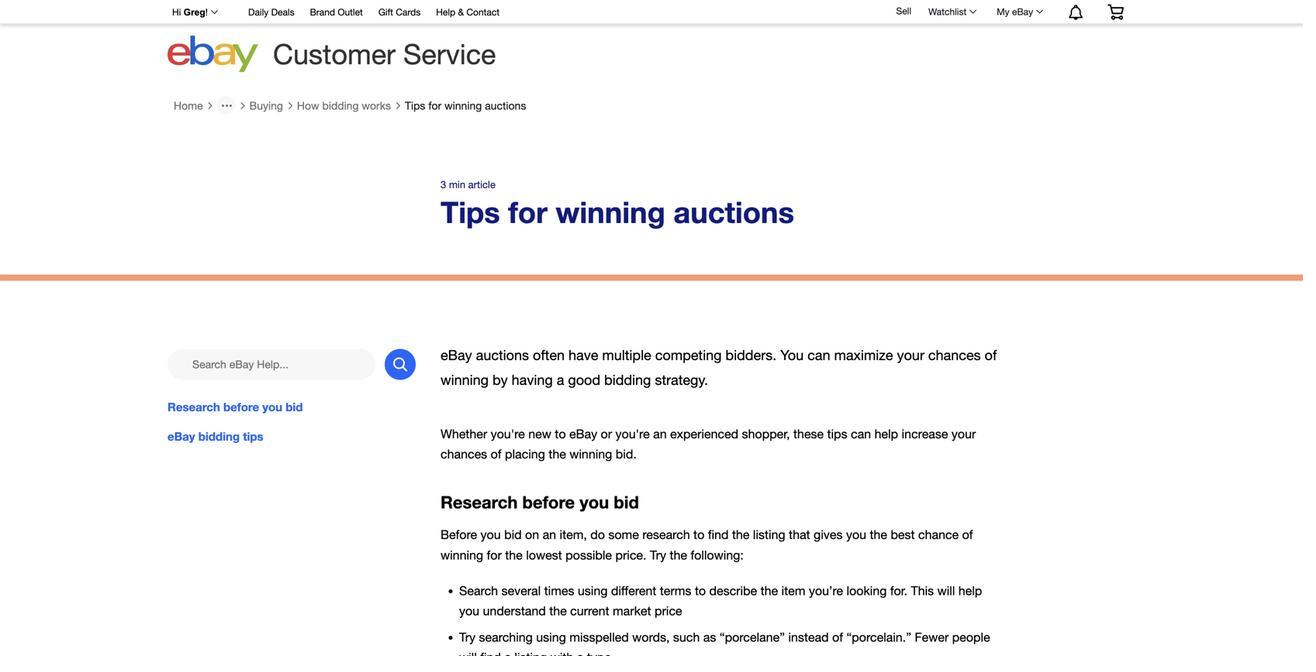 Task type: vqa. For each thing, say whether or not it's contained in the screenshot.
seller for Save
no



Task type: describe. For each thing, give the bounding box(es) containing it.
1 vertical spatial bid
[[614, 492, 639, 513]]

a
[[557, 372, 564, 389]]

auctions inside the ebay auctions often have multiple competing bidders. you can maximize your chances of winning by having a good bidding strategy.
[[476, 348, 529, 364]]

chances inside whether you're new to ebay or you're an experienced shopper, these tips can help increase your chances of placing the winning bid.
[[441, 447, 487, 462]]

to inside "search several times using different terms to describe the item you're looking for. this will help you understand the current market price"
[[695, 584, 706, 599]]

several
[[501, 584, 541, 599]]

whether
[[441, 427, 487, 442]]

ebay auctions often have multiple competing bidders. you can maximize your chances of winning by having a good bidding strategy.
[[441, 348, 997, 389]]

lowest
[[526, 549, 562, 563]]

different
[[611, 584, 656, 599]]

cards
[[396, 7, 421, 17]]

your inside the ebay auctions often have multiple competing bidders. you can maximize your chances of winning by having a good bidding strategy.
[[897, 348, 924, 364]]

to inside whether you're new to ebay or you're an experienced shopper, these tips can help increase your chances of placing the winning bid.
[[555, 427, 566, 442]]

times
[[544, 584, 574, 599]]

using inside "search several times using different terms to describe the item you're looking for. this will help you understand the current market price"
[[578, 584, 608, 599]]

typo
[[587, 651, 612, 657]]

sell link
[[889, 6, 918, 16]]

best
[[891, 528, 915, 543]]

increase
[[902, 427, 948, 442]]

how
[[297, 99, 319, 112]]

ebay bidding tips
[[168, 430, 263, 444]]

daily deals
[[248, 7, 294, 17]]

have
[[569, 348, 598, 364]]

looking
[[847, 584, 887, 599]]

an inside whether you're new to ebay or you're an experienced shopper, these tips can help increase your chances of placing the winning bid.
[[653, 427, 667, 442]]

contact
[[466, 7, 500, 17]]

by
[[493, 372, 508, 389]]

gives
[[814, 528, 843, 543]]

my
[[997, 6, 1010, 17]]

hi greg !
[[172, 7, 208, 17]]

my ebay link
[[988, 2, 1050, 21]]

customer service
[[273, 38, 496, 70]]

as "porcelane" instead
[[703, 631, 829, 645]]

service
[[403, 38, 496, 70]]

you up the ebay bidding tips link
[[262, 401, 282, 415]]

before
[[441, 528, 477, 543]]

do
[[590, 528, 605, 543]]

1 you're from the left
[[491, 427, 525, 442]]

chances inside the ebay auctions often have multiple competing bidders. you can maximize your chances of winning by having a good bidding strategy.
[[928, 348, 981, 364]]

words,
[[632, 631, 670, 645]]

you up do
[[580, 492, 609, 513]]

sell
[[896, 6, 911, 16]]

tips for winning auctions main content
[[0, 90, 1303, 657]]

watchlist link
[[920, 2, 984, 21]]

of inside the ebay auctions often have multiple competing bidders. you can maximize your chances of winning by having a good bidding strategy.
[[985, 348, 997, 364]]

you inside "search several times using different terms to describe the item you're looking for. this will help you understand the current market price"
[[459, 605, 479, 619]]

customer service banner
[[164, 0, 1136, 78]]

of inside try searching using misspelled words, such as "porcelane" instead of "porcelain." fewer people will find a listing with a typo
[[832, 631, 843, 645]]

bidding for tips
[[198, 430, 240, 444]]

bid.
[[616, 447, 637, 462]]

article
[[468, 179, 495, 191]]

auctions inside "link"
[[485, 99, 526, 112]]

ebay inside account navigation
[[1012, 6, 1033, 17]]

this
[[911, 584, 934, 599]]

gift cards
[[378, 7, 421, 17]]

how bidding works
[[297, 99, 391, 112]]

you right gives
[[846, 528, 866, 543]]

1 horizontal spatial research
[[441, 492, 518, 513]]

tips inside whether you're new to ebay or you're an experienced shopper, these tips can help increase your chances of placing the winning bid.
[[827, 427, 847, 442]]

hi
[[172, 7, 181, 17]]

!
[[205, 7, 208, 17]]

price.
[[615, 549, 646, 563]]

customer
[[273, 38, 396, 70]]

the right find
[[732, 528, 750, 543]]

"porcelain." fewer
[[847, 631, 949, 645]]

strategy.
[[655, 372, 708, 389]]

misspelled
[[570, 631, 629, 645]]

3 min article tips for winning auctions
[[441, 179, 794, 230]]

to inside before you bid on an item, do some research to find the listing that gives you the best chance of winning for the lowest possible price. try the following:
[[693, 528, 705, 543]]

that
[[789, 528, 810, 543]]

people
[[952, 631, 990, 645]]

the left item
[[761, 584, 778, 599]]

brand outlet
[[310, 7, 363, 17]]

with a
[[550, 651, 584, 657]]

listing inside try searching using misspelled words, such as "porcelane" instead of "porcelain." fewer people will find a listing with a typo
[[515, 651, 547, 657]]

terms
[[660, 584, 691, 599]]

tips for winning auctions
[[405, 99, 526, 112]]

ebay bidding tips link
[[168, 429, 416, 446]]

gift
[[378, 7, 393, 17]]

having
[[512, 372, 553, 389]]

buying link
[[249, 99, 283, 112]]

2 you're from the left
[[615, 427, 650, 442]]

ebay inside whether you're new to ebay or you're an experienced shopper, these tips can help increase your chances of placing the winning bid.
[[569, 427, 597, 442]]

winning inside whether you're new to ebay or you're an experienced shopper, these tips can help increase your chances of placing the winning bid.
[[570, 447, 612, 462]]

bidders. you
[[726, 348, 804, 364]]

for the
[[487, 549, 523, 563]]

new
[[528, 427, 551, 442]]

winning inside the ebay auctions often have multiple competing bidders. you can maximize your chances of winning by having a good bidding strategy.
[[441, 372, 489, 389]]

competing
[[655, 348, 722, 364]]

often
[[533, 348, 565, 364]]

or
[[601, 427, 612, 442]]

find a
[[480, 651, 511, 657]]

whether you're new to ebay or you're an experienced shopper, these tips can help increase your chances of placing the winning bid.
[[441, 427, 976, 462]]

the down research
[[670, 549, 687, 563]]

your inside whether you're new to ebay or you're an experienced shopper, these tips can help increase your chances of placing the winning bid.
[[952, 427, 976, 442]]

watchlist
[[928, 6, 967, 17]]

placing
[[505, 447, 545, 462]]

daily
[[248, 7, 269, 17]]

can inside whether you're new to ebay or you're an experienced shopper, these tips can help increase your chances of placing the winning bid.
[[851, 427, 871, 442]]

find
[[708, 528, 729, 543]]

tips for winning auctions link
[[405, 99, 526, 112]]

of inside whether you're new to ebay or you're an experienced shopper, these tips can help increase your chances of placing the winning bid.
[[491, 447, 501, 462]]

works
[[362, 99, 391, 112]]

understand
[[483, 605, 546, 619]]

help & contact
[[436, 7, 500, 17]]



Task type: locate. For each thing, give the bounding box(es) containing it.
ebay inside the ebay auctions often have multiple competing bidders. you can maximize your chances of winning by having a good bidding strategy.
[[441, 348, 472, 364]]

&
[[458, 7, 464, 17]]

0 horizontal spatial using
[[536, 631, 566, 645]]

the left the best
[[870, 528, 887, 543]]

try left searching
[[459, 631, 476, 645]]

0 horizontal spatial an
[[543, 528, 556, 543]]

tips right the works at the top left
[[405, 99, 425, 112]]

describe
[[709, 584, 757, 599]]

you're
[[809, 584, 843, 599]]

2 vertical spatial bidding
[[198, 430, 240, 444]]

shopper,
[[742, 427, 790, 442]]

0 vertical spatial will
[[937, 584, 955, 599]]

0 horizontal spatial help
[[875, 427, 898, 442]]

1 vertical spatial to
[[693, 528, 705, 543]]

an
[[653, 427, 667, 442], [543, 528, 556, 543]]

auctions inside 3 min article tips for winning auctions
[[674, 195, 794, 230]]

research before you bid inside research before you bid link
[[168, 401, 303, 415]]

my ebay
[[997, 6, 1033, 17]]

search
[[459, 584, 498, 599]]

listing down searching
[[515, 651, 547, 657]]

you're up placing
[[491, 427, 525, 442]]

help left increase
[[875, 427, 898, 442]]

0 horizontal spatial research
[[168, 401, 220, 415]]

multiple
[[602, 348, 651, 364]]

0 horizontal spatial your
[[897, 348, 924, 364]]

0 horizontal spatial bidding
[[198, 430, 240, 444]]

0 horizontal spatial you're
[[491, 427, 525, 442]]

0 vertical spatial your
[[897, 348, 924, 364]]

0 vertical spatial research before you bid
[[168, 401, 303, 415]]

1 vertical spatial can
[[851, 427, 871, 442]]

0 horizontal spatial tips
[[405, 99, 425, 112]]

before up ebay bidding tips
[[223, 401, 259, 415]]

account navigation
[[164, 0, 1136, 24]]

try inside try searching using misspelled words, such as "porcelane" instead of "porcelain." fewer people will find a listing with a typo
[[459, 631, 476, 645]]

1 horizontal spatial tips
[[827, 427, 847, 442]]

1 horizontal spatial you're
[[615, 427, 650, 442]]

search several times using different terms to describe the item you're looking for. this will help you understand the current market price
[[459, 584, 982, 619]]

will right this
[[937, 584, 955, 599]]

1 vertical spatial research
[[441, 492, 518, 513]]

your right increase
[[952, 427, 976, 442]]

0 vertical spatial try
[[650, 549, 666, 563]]

1 vertical spatial auctions
[[674, 195, 794, 230]]

1 horizontal spatial help
[[959, 584, 982, 599]]

brand
[[310, 7, 335, 17]]

1 vertical spatial bidding
[[604, 372, 651, 389]]

can
[[808, 348, 830, 364], [851, 427, 871, 442]]

1 horizontal spatial your
[[952, 427, 976, 442]]

tips down research before you bid link
[[243, 430, 263, 444]]

0 horizontal spatial listing
[[515, 651, 547, 657]]

home
[[174, 99, 203, 112]]

to
[[555, 427, 566, 442], [693, 528, 705, 543], [695, 584, 706, 599]]

0 vertical spatial to
[[555, 427, 566, 442]]

to right terms
[[695, 584, 706, 599]]

try inside before you bid on an item, do some research to find the listing that gives you the best chance of winning for the lowest possible price. try the following:
[[650, 549, 666, 563]]

0 vertical spatial tips
[[405, 99, 425, 112]]

tips inside "link"
[[405, 99, 425, 112]]

1 horizontal spatial will
[[937, 584, 955, 599]]

1 vertical spatial help
[[959, 584, 982, 599]]

using up with a
[[536, 631, 566, 645]]

1 horizontal spatial bid
[[614, 492, 639, 513]]

such
[[673, 631, 700, 645]]

0 horizontal spatial tips
[[243, 430, 263, 444]]

your shopping cart image
[[1107, 4, 1125, 20]]

1 vertical spatial chances
[[441, 447, 487, 462]]

1 horizontal spatial listing
[[753, 528, 785, 543]]

will inside "search several times using different terms to describe the item you're looking for. this will help you understand the current market price"
[[937, 584, 955, 599]]

research before you bid
[[168, 401, 303, 415], [441, 492, 639, 513]]

you're up bid.
[[615, 427, 650, 442]]

2 vertical spatial auctions
[[476, 348, 529, 364]]

research before you bid up ebay bidding tips
[[168, 401, 303, 415]]

2 horizontal spatial bidding
[[604, 372, 651, 389]]

you're
[[491, 427, 525, 442], [615, 427, 650, 442]]

using inside try searching using misspelled words, such as "porcelane" instead of "porcelain." fewer people will find a listing with a typo
[[536, 631, 566, 645]]

tips
[[827, 427, 847, 442], [243, 430, 263, 444]]

before up item,
[[522, 492, 575, 513]]

an inside before you bid on an item, do some research to find the listing that gives you the best chance of winning for the lowest possible price. try the following:
[[543, 528, 556, 543]]

try
[[650, 549, 666, 563], [459, 631, 476, 645]]

the down "new"
[[549, 447, 566, 462]]

0 horizontal spatial will
[[459, 651, 477, 657]]

of inside before you bid on an item, do some research to find the listing that gives you the best chance of winning for the lowest possible price. try the following:
[[962, 528, 973, 543]]

for
[[428, 99, 441, 112], [508, 195, 548, 230]]

ebay
[[1012, 6, 1033, 17], [441, 348, 472, 364], [569, 427, 597, 442], [168, 430, 195, 444]]

before
[[223, 401, 259, 415], [522, 492, 575, 513]]

help
[[875, 427, 898, 442], [959, 584, 982, 599]]

winning inside 3 min article tips for winning auctions
[[556, 195, 665, 230]]

gift cards link
[[378, 4, 421, 21]]

current
[[570, 605, 609, 619]]

0 vertical spatial bid
[[286, 401, 303, 415]]

0 vertical spatial can
[[808, 348, 830, 364]]

0 horizontal spatial before
[[223, 401, 259, 415]]

0 vertical spatial bidding
[[322, 99, 359, 112]]

1 horizontal spatial for
[[508, 195, 548, 230]]

following:
[[691, 549, 744, 563]]

will
[[937, 584, 955, 599], [459, 651, 477, 657]]

item
[[782, 584, 805, 599]]

1 vertical spatial for
[[508, 195, 548, 230]]

research up ebay bidding tips
[[168, 401, 220, 415]]

1 horizontal spatial bidding
[[322, 99, 359, 112]]

chance
[[918, 528, 959, 543]]

1 horizontal spatial chances
[[928, 348, 981, 364]]

bidding inside the ebay auctions often have multiple competing bidders. you can maximize your chances of winning by having a good bidding strategy.
[[604, 372, 651, 389]]

0 horizontal spatial research before you bid
[[168, 401, 303, 415]]

3
[[441, 179, 446, 191]]

research before you bid link
[[168, 399, 416, 416]]

research
[[642, 528, 690, 543]]

0 horizontal spatial can
[[808, 348, 830, 364]]

for.
[[890, 584, 907, 599]]

for inside 3 min article tips for winning auctions
[[508, 195, 548, 230]]

0 vertical spatial auctions
[[485, 99, 526, 112]]

1 vertical spatial listing
[[515, 651, 547, 657]]

bid
[[286, 401, 303, 415], [614, 492, 639, 513]]

listing inside before you bid on an item, do some research to find the listing that gives you the best chance of winning for the lowest possible price. try the following:
[[753, 528, 785, 543]]

1 horizontal spatial using
[[578, 584, 608, 599]]

the inside whether you're new to ebay or you're an experienced shopper, these tips can help increase your chances of placing the winning bid.
[[549, 447, 566, 462]]

1 vertical spatial will
[[459, 651, 477, 657]]

0 vertical spatial chances
[[928, 348, 981, 364]]

help & contact link
[[436, 4, 500, 21]]

2 vertical spatial to
[[695, 584, 706, 599]]

help inside "search several times using different terms to describe the item you're looking for. this will help you understand the current market price"
[[959, 584, 982, 599]]

the down times
[[549, 605, 567, 619]]

1 horizontal spatial try
[[650, 549, 666, 563]]

try searching using misspelled words, such as "porcelane" instead of "porcelain." fewer people will find a listing with a typo
[[459, 631, 990, 657]]

help inside whether you're new to ebay or you're an experienced shopper, these tips can help increase your chances of placing the winning bid.
[[875, 427, 898, 442]]

0 vertical spatial for
[[428, 99, 441, 112]]

can left maximize
[[808, 348, 830, 364]]

1 horizontal spatial before
[[522, 492, 575, 513]]

listing
[[753, 528, 785, 543], [515, 651, 547, 657]]

can inside the ebay auctions often have multiple competing bidders. you can maximize your chances of winning by having a good bidding strategy.
[[808, 348, 830, 364]]

will inside try searching using misspelled words, such as "porcelane" instead of "porcelain." fewer people will find a listing with a typo
[[459, 651, 477, 657]]

you up for the
[[481, 528, 501, 543]]

0 vertical spatial using
[[578, 584, 608, 599]]

0 vertical spatial before
[[223, 401, 259, 415]]

listing left that
[[753, 528, 785, 543]]

home link
[[174, 99, 203, 112]]

bid up the some
[[614, 492, 639, 513]]

Search eBay Help... text field
[[168, 350, 375, 381]]

tips
[[405, 99, 425, 112], [441, 195, 500, 230]]

0 vertical spatial an
[[653, 427, 667, 442]]

0 vertical spatial help
[[875, 427, 898, 442]]

good
[[568, 372, 600, 389]]

experienced
[[670, 427, 738, 442]]

for inside "link"
[[428, 99, 441, 112]]

these
[[793, 427, 824, 442]]

1 vertical spatial an
[[543, 528, 556, 543]]

0 horizontal spatial chances
[[441, 447, 487, 462]]

winning inside "link"
[[444, 99, 482, 112]]

the
[[549, 447, 566, 462], [732, 528, 750, 543], [870, 528, 887, 543], [670, 549, 687, 563], [761, 584, 778, 599], [549, 605, 567, 619]]

searching
[[479, 631, 533, 645]]

tips down article on the left
[[441, 195, 500, 230]]

buying
[[249, 99, 283, 112]]

possible
[[566, 549, 612, 563]]

help up people
[[959, 584, 982, 599]]

1 horizontal spatial research before you bid
[[441, 492, 639, 513]]

will left find a at left bottom
[[459, 651, 477, 657]]

some
[[608, 528, 639, 543]]

market
[[613, 605, 651, 619]]

1 vertical spatial tips
[[441, 195, 500, 230]]

0 vertical spatial listing
[[753, 528, 785, 543]]

to right "new"
[[555, 427, 566, 442]]

of
[[985, 348, 997, 364], [491, 447, 501, 462], [962, 528, 973, 543], [832, 631, 843, 645]]

1 horizontal spatial an
[[653, 427, 667, 442]]

an left 'experienced'
[[653, 427, 667, 442]]

0 horizontal spatial try
[[459, 631, 476, 645]]

1 horizontal spatial can
[[851, 427, 871, 442]]

1 vertical spatial try
[[459, 631, 476, 645]]

price
[[655, 605, 682, 619]]

how bidding works link
[[297, 99, 391, 112]]

0 horizontal spatial for
[[428, 99, 441, 112]]

1 horizontal spatial tips
[[441, 195, 500, 230]]

research before you bid up bid on
[[441, 492, 639, 513]]

before you bid on an item, do some research to find the listing that gives you the best chance of winning for the lowest possible price. try the following:
[[441, 528, 973, 563]]

0 vertical spatial research
[[168, 401, 220, 415]]

1 vertical spatial before
[[522, 492, 575, 513]]

auctions
[[485, 99, 526, 112], [674, 195, 794, 230], [476, 348, 529, 364]]

tips inside 3 min article tips for winning auctions
[[441, 195, 500, 230]]

outlet
[[338, 7, 363, 17]]

an up lowest
[[543, 528, 556, 543]]

brand outlet link
[[310, 4, 363, 21]]

chances
[[928, 348, 981, 364], [441, 447, 487, 462]]

you down search at the left bottom
[[459, 605, 479, 619]]

your right maximize
[[897, 348, 924, 364]]

0 horizontal spatial bid
[[286, 401, 303, 415]]

bid up the ebay bidding tips link
[[286, 401, 303, 415]]

try down research
[[650, 549, 666, 563]]

to left find
[[693, 528, 705, 543]]

daily deals link
[[248, 4, 294, 21]]

1 vertical spatial your
[[952, 427, 976, 442]]

bidding for works
[[322, 99, 359, 112]]

bid on
[[504, 528, 539, 543]]

can right the these
[[851, 427, 871, 442]]

1 vertical spatial using
[[536, 631, 566, 645]]

1 vertical spatial research before you bid
[[441, 492, 639, 513]]

research up before
[[441, 492, 518, 513]]

winning inside before you bid on an item, do some research to find the listing that gives you the best chance of winning for the lowest possible price. try the following:
[[441, 549, 483, 563]]

tips right the these
[[827, 427, 847, 442]]

using up current
[[578, 584, 608, 599]]

help
[[436, 7, 455, 17]]



